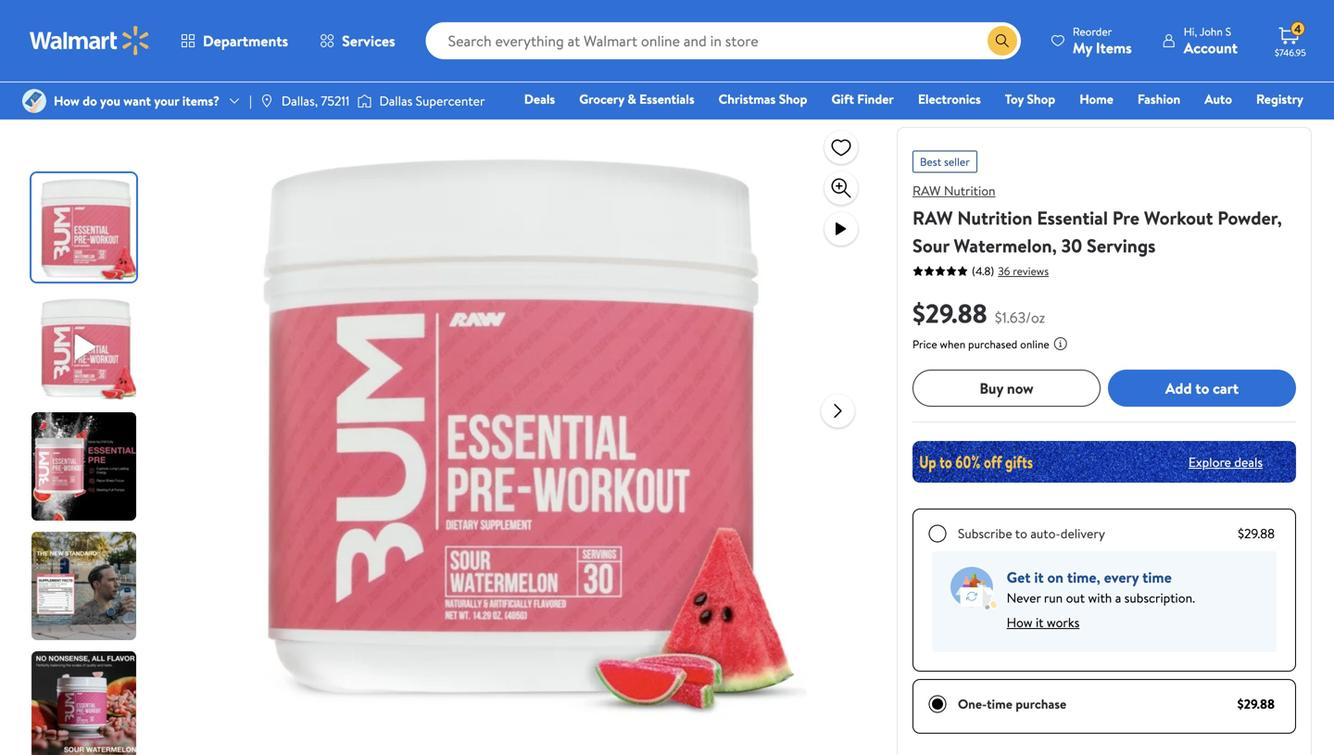 Task type: vqa. For each thing, say whether or not it's contained in the screenshot.
SHIPPING ARRIVES TOMORROW
no



Task type: describe. For each thing, give the bounding box(es) containing it.
to for add
[[1196, 378, 1210, 398]]

supercenter
[[416, 92, 485, 110]]

auto-
[[1031, 525, 1061, 543]]

deals link
[[516, 89, 564, 109]]

how inside get it on time, every time never run out with a subscription. how it works
[[1007, 614, 1033, 632]]

gift finder link
[[823, 89, 903, 109]]

auto
[[1205, 90, 1233, 108]]

grocery
[[579, 90, 625, 108]]

how it works button
[[1007, 608, 1080, 638]]

$29.88 for subscribe to auto-delivery
[[1238, 525, 1275, 543]]

online
[[1021, 336, 1050, 352]]

search icon image
[[995, 33, 1010, 48]]

delivery
[[1061, 525, 1106, 543]]

toy shop link
[[997, 89, 1064, 109]]

auto link
[[1197, 89, 1241, 109]]

raw nutrition essential pre workout powder, sour watermelon, 30 servings - image 3 of 9 image
[[32, 412, 140, 521]]

shop for toy shop
[[1027, 90, 1056, 108]]

0 vertical spatial $29.88
[[913, 295, 988, 331]]

$746.95
[[1275, 46, 1307, 59]]

add to cart
[[1166, 378, 1239, 398]]

walmart+ link
[[1240, 115, 1312, 135]]

explore deals
[[1189, 453, 1263, 471]]

items
[[1096, 38, 1132, 58]]

with
[[1089, 589, 1113, 607]]

raw nutrition link
[[913, 182, 996, 200]]

purchased
[[969, 336, 1018, 352]]

buy
[[980, 378, 1004, 398]]

christmas
[[719, 90, 776, 108]]

add to cart button
[[1108, 370, 1297, 407]]

raw nutrition essential pre workout powder, sour watermelon, 30 servings - image 1 of 9 image
[[32, 173, 140, 282]]

sponsored
[[1243, 69, 1294, 85]]

1 vertical spatial it
[[1036, 614, 1044, 632]]

toy shop
[[1005, 90, 1056, 108]]

protein link
[[157, 16, 198, 34]]

hi,
[[1184, 24, 1198, 39]]

toy
[[1005, 90, 1024, 108]]

1 raw from the top
[[913, 182, 941, 200]]

my
[[1073, 38, 1093, 58]]

$1.63/oz
[[995, 307, 1046, 328]]

up to sixty percent off deals. shop now. image
[[913, 441, 1297, 483]]

workout
[[1144, 205, 1214, 231]]

health and medicine link
[[22, 16, 137, 34]]

subscription.
[[1125, 589, 1196, 607]]

raw nutrition essential pre workout powder, sour watermelon, 30 servings - image 4 of 9 image
[[32, 532, 140, 640]]

to for subscribe
[[1016, 525, 1028, 543]]

Walmart Site-Wide search field
[[426, 22, 1021, 59]]

add to favorites list, raw nutrition essential pre workout powder, sour watermelon, 30 servings image
[[830, 136, 853, 159]]

want
[[124, 92, 151, 110]]

do
[[83, 92, 97, 110]]

zoom image modal image
[[830, 177, 853, 199]]

hi, john s account
[[1184, 24, 1238, 58]]

deals
[[1235, 453, 1263, 471]]

christmas shop
[[719, 90, 808, 108]]

1 / from the left
[[145, 16, 150, 34]]

you
[[100, 92, 120, 110]]

home
[[1080, 90, 1114, 108]]

deals
[[524, 90, 555, 108]]

price
[[913, 336, 938, 352]]

every
[[1104, 567, 1139, 588]]

now
[[1007, 378, 1034, 398]]

reorder
[[1073, 24, 1112, 39]]

0 horizontal spatial how
[[54, 92, 80, 110]]

electronics
[[918, 90, 981, 108]]

subscribe
[[958, 525, 1013, 543]]

services
[[342, 31, 395, 51]]

sour
[[913, 233, 950, 259]]

raw nutrition essential pre workout powder, sour watermelon, 30 servings - image 2 of 9 image
[[32, 293, 140, 401]]

cart
[[1213, 378, 1239, 398]]

walmart image
[[30, 26, 150, 56]]

departments
[[203, 31, 288, 51]]

raw nutrition essential pre workout powder, sour watermelon, 30 servings - image 5 of 9 image
[[32, 652, 140, 755]]

health
[[22, 16, 60, 34]]

view video image
[[830, 218, 853, 240]]

reorder my items
[[1073, 24, 1132, 58]]

raw nutrition essential pre workout powder, sour watermelon, 30 servings image
[[214, 127, 807, 720]]

explore
[[1189, 453, 1232, 471]]

dallas supercenter
[[379, 92, 485, 110]]

$29.88 $1.63/oz
[[913, 295, 1046, 331]]

dallas,
[[282, 92, 318, 110]]

reviews
[[1013, 263, 1049, 279]]

one-
[[958, 695, 987, 713]]

subscribe to auto-delivery
[[958, 525, 1106, 543]]

0 vertical spatial it
[[1035, 567, 1044, 588]]

walmart+
[[1249, 116, 1304, 134]]

debit
[[1193, 116, 1225, 134]]

1 vertical spatial nutrition
[[958, 205, 1033, 231]]



Task type: locate. For each thing, give the bounding box(es) containing it.
0 horizontal spatial  image
[[22, 89, 46, 113]]

raw up sour
[[913, 205, 953, 231]]

registry
[[1257, 90, 1304, 108]]

1 horizontal spatial to
[[1196, 378, 1210, 398]]

shop inside 'link'
[[779, 90, 808, 108]]

out
[[1066, 589, 1085, 607]]

finder
[[858, 90, 894, 108]]

get
[[1007, 567, 1031, 588]]

protein
[[157, 16, 198, 34]]

registry one debit
[[1162, 90, 1304, 134]]

raw
[[913, 182, 941, 200], [913, 205, 953, 231]]

2 raw from the top
[[913, 205, 953, 231]]

grocery & essentials
[[579, 90, 695, 108]]

best
[[920, 154, 942, 170]]

None radio
[[929, 695, 947, 714]]

your
[[154, 92, 179, 110]]

services button
[[304, 19, 411, 63]]

0 vertical spatial time
[[1143, 567, 1172, 588]]

time,
[[1068, 567, 1101, 588]]

gift finder
[[832, 90, 894, 108]]

next media item image
[[827, 400, 849, 422]]

on
[[1048, 567, 1064, 588]]

it
[[1035, 567, 1044, 588], [1036, 614, 1044, 632]]

powder,
[[1218, 205, 1283, 231]]

(4.8) 36 reviews
[[972, 263, 1049, 279]]

dallas
[[379, 92, 413, 110]]

$29.88
[[913, 295, 988, 331], [1238, 525, 1275, 543], [1238, 695, 1275, 713]]

it left on
[[1035, 567, 1044, 588]]

time up subscription.
[[1143, 567, 1172, 588]]

to inside the add to cart button
[[1196, 378, 1210, 398]]

how
[[54, 92, 80, 110], [1007, 614, 1033, 632]]

/
[[145, 16, 150, 34], [206, 16, 211, 34]]

fashion
[[1138, 90, 1181, 108]]

to left auto-
[[1016, 525, 1028, 543]]

registry link
[[1248, 89, 1312, 109]]

 image right '75211' at left
[[357, 92, 372, 110]]

shop for christmas shop
[[779, 90, 808, 108]]

departments button
[[165, 19, 304, 63]]

ad disclaimer and feedback image
[[1298, 70, 1312, 84]]

one debit link
[[1154, 115, 1233, 135]]

medicine
[[86, 16, 137, 34]]

2 shop from the left
[[1027, 90, 1056, 108]]

shop right toy
[[1027, 90, 1056, 108]]

electronics link
[[910, 89, 990, 109]]

purchase
[[1016, 695, 1067, 713]]

1 vertical spatial to
[[1016, 525, 1028, 543]]

None radio
[[929, 525, 947, 543]]

works
[[1047, 614, 1080, 632]]

add
[[1166, 378, 1192, 398]]

fashion link
[[1130, 89, 1189, 109]]

1 vertical spatial how
[[1007, 614, 1033, 632]]

nutrition up watermelon,
[[958, 205, 1033, 231]]

 image for how do you want your items?
[[22, 89, 46, 113]]

health and medicine / protein /
[[22, 16, 211, 34]]

to left cart
[[1196, 378, 1210, 398]]

36 reviews link
[[995, 263, 1049, 279]]

items?
[[182, 92, 220, 110]]

0 horizontal spatial /
[[145, 16, 150, 34]]

essentials
[[640, 90, 695, 108]]

 image left "do"
[[22, 89, 46, 113]]

2 vertical spatial $29.88
[[1238, 695, 1275, 713]]

how down never
[[1007, 614, 1033, 632]]

time inside get it on time, every time never run out with a subscription. how it works
[[1143, 567, 1172, 588]]

home link
[[1072, 89, 1122, 109]]

get it on time, every time never run out with a subscription. how it works
[[1007, 567, 1196, 632]]

john
[[1200, 24, 1223, 39]]

nutrition
[[944, 182, 996, 200], [958, 205, 1033, 231]]

pre
[[1113, 205, 1140, 231]]

(4.8)
[[972, 263, 995, 279]]

buy now button
[[913, 370, 1101, 407]]

how left "do"
[[54, 92, 80, 110]]

/ left the protein link
[[145, 16, 150, 34]]

shop right christmas at the top of the page
[[779, 90, 808, 108]]

1 shop from the left
[[779, 90, 808, 108]]

shop
[[779, 90, 808, 108], [1027, 90, 1056, 108]]

1 horizontal spatial shop
[[1027, 90, 1056, 108]]

it left the works
[[1036, 614, 1044, 632]]

never
[[1007, 589, 1041, 607]]

0 vertical spatial nutrition
[[944, 182, 996, 200]]

1 vertical spatial raw
[[913, 205, 953, 231]]

one-time purchase
[[958, 695, 1067, 713]]

how do you want your items?
[[54, 92, 220, 110]]

legal information image
[[1054, 336, 1068, 351]]

 image
[[22, 89, 46, 113], [357, 92, 372, 110]]

dallas, 75211
[[282, 92, 350, 110]]

75211
[[321, 92, 350, 110]]

1 horizontal spatial  image
[[357, 92, 372, 110]]

 image
[[259, 94, 274, 108]]

watermelon,
[[954, 233, 1057, 259]]

&
[[628, 90, 637, 108]]

1 horizontal spatial time
[[1143, 567, 1172, 588]]

run
[[1044, 589, 1063, 607]]

1 horizontal spatial /
[[206, 16, 211, 34]]

2 / from the left
[[206, 16, 211, 34]]

0 vertical spatial to
[[1196, 378, 1210, 398]]

0 horizontal spatial time
[[987, 695, 1013, 713]]

gift
[[832, 90, 854, 108]]

explore deals link
[[1182, 446, 1271, 478]]

4
[[1295, 21, 1302, 37]]

0 vertical spatial raw
[[913, 182, 941, 200]]

to
[[1196, 378, 1210, 398], [1016, 525, 1028, 543]]

best seller
[[920, 154, 970, 170]]

|
[[249, 92, 252, 110]]

1 horizontal spatial how
[[1007, 614, 1033, 632]]

$29.88 for one-time purchase
[[1238, 695, 1275, 713]]

account
[[1184, 38, 1238, 58]]

servings
[[1087, 233, 1156, 259]]

 image for dallas supercenter
[[357, 92, 372, 110]]

price when purchased online
[[913, 336, 1050, 352]]

1 vertical spatial $29.88
[[1238, 525, 1275, 543]]

1 vertical spatial time
[[987, 695, 1013, 713]]

time
[[1143, 567, 1172, 588], [987, 695, 1013, 713]]

0 horizontal spatial shop
[[779, 90, 808, 108]]

Search search field
[[426, 22, 1021, 59]]

0 vertical spatial how
[[54, 92, 80, 110]]

30
[[1062, 233, 1083, 259]]

nutrition down seller
[[944, 182, 996, 200]]

when
[[940, 336, 966, 352]]

raw down best
[[913, 182, 941, 200]]

36
[[998, 263, 1011, 279]]

seller
[[944, 154, 970, 170]]

raw nutrition raw nutrition essential pre workout powder, sour watermelon, 30 servings
[[913, 182, 1283, 259]]

0 horizontal spatial to
[[1016, 525, 1028, 543]]

time left purchase
[[987, 695, 1013, 713]]

/ right protein
[[206, 16, 211, 34]]

essential
[[1037, 205, 1108, 231]]



